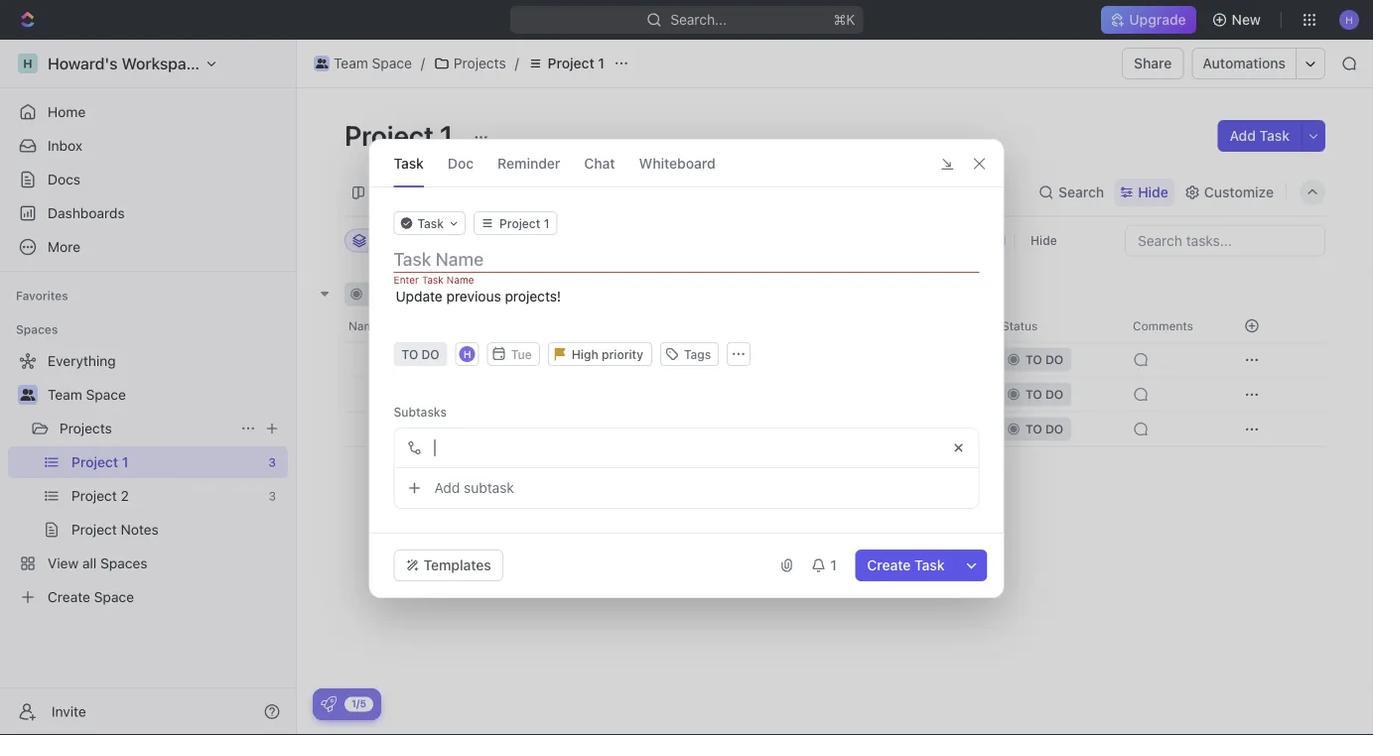 Task type: describe. For each thing, give the bounding box(es) containing it.
0 horizontal spatial projects link
[[60, 413, 232, 445]]

high
[[572, 347, 599, 361]]

task inside task dropdown button
[[418, 217, 444, 230]]

hide inside dropdown button
[[1138, 184, 1169, 201]]

create
[[867, 558, 911, 574]]

add subtask link
[[395, 469, 979, 509]]

calendar
[[507, 184, 566, 201]]

home
[[48, 104, 86, 120]]

1 horizontal spatial project 1
[[548, 55, 605, 72]]

user group image inside sidebar navigation
[[20, 389, 35, 401]]

do inside dropdown button
[[422, 348, 440, 362]]

search button
[[1033, 179, 1111, 207]]

sidebar navigation
[[0, 40, 297, 736]]

0 vertical spatial projects
[[454, 55, 506, 72]]

1/5
[[352, 699, 366, 710]]

share button
[[1122, 48, 1184, 79]]

onboarding checklist button element
[[321, 697, 337, 713]]

new
[[1232, 11, 1261, 28]]

gantt
[[603, 184, 639, 201]]

task button
[[394, 212, 466, 235]]

tags button
[[660, 343, 719, 366]]

2 vertical spatial add task button
[[391, 452, 467, 476]]

customize
[[1205, 184, 1274, 201]]

customize button
[[1179, 179, 1280, 207]]

doc button
[[448, 140, 474, 187]]

create task button
[[855, 550, 957, 582]]

templates
[[424, 558, 491, 574]]

dashboards
[[48, 205, 125, 221]]

create task
[[867, 558, 945, 574]]

1 horizontal spatial user group image
[[316, 59, 328, 69]]

automations
[[1203, 55, 1286, 72]]

onboarding checklist button image
[[321, 697, 337, 713]]

task inside "create task" 'button'
[[915, 558, 945, 574]]

add task for the bottom add task button
[[400, 456, 459, 472]]

list
[[446, 184, 470, 201]]

task down subtasks
[[400, 421, 430, 438]]

h
[[464, 349, 471, 360]]

favorites
[[16, 289, 68, 303]]

add subtask
[[435, 480, 514, 497]]

high priority button
[[548, 343, 652, 366]]

favorites button
[[8, 284, 76, 308]]

dialog containing task
[[369, 139, 1005, 599]]

doc
[[448, 155, 474, 171]]

previous
[[447, 289, 501, 305]]

spaces
[[16, 323, 58, 337]]

add inside add subtask link
[[435, 480, 460, 497]]

chat button
[[584, 140, 615, 187]]

automations button
[[1193, 49, 1296, 78]]

upgrade link
[[1102, 6, 1196, 34]]

1 vertical spatial 3
[[434, 421, 443, 438]]

to do button
[[394, 343, 448, 366]]

new button
[[1204, 4, 1273, 36]]

dashboards link
[[8, 198, 288, 229]]

1 horizontal spatial team space link
[[309, 52, 417, 75]]

0 vertical spatial project
[[548, 55, 595, 72]]

docs link
[[8, 164, 288, 196]]

task up 'board'
[[394, 155, 424, 171]]

1 vertical spatial add task
[[491, 288, 544, 301]]

task right previous
[[518, 288, 544, 301]]

Task Name text field
[[394, 247, 984, 271]]

‎task 1 link
[[395, 346, 688, 374]]



Task type: vqa. For each thing, say whether or not it's contained in the screenshot.
TABLE "link"
yes



Task type: locate. For each thing, give the bounding box(es) containing it.
user group image
[[316, 59, 328, 69], [20, 389, 35, 401]]

0 horizontal spatial projects
[[60, 421, 112, 437]]

add task button up customize
[[1218, 120, 1302, 152]]

update previous projects!
[[396, 289, 561, 305]]

1 vertical spatial to do
[[402, 348, 440, 362]]

space inside sidebar navigation
[[86, 387, 126, 403]]

1 horizontal spatial team space
[[334, 55, 412, 72]]

0 horizontal spatial team space link
[[48, 379, 284, 411]]

0 horizontal spatial team
[[48, 387, 82, 403]]

task 3
[[400, 421, 443, 438]]

to do up to do dropdown button on the left
[[368, 288, 406, 301]]

0 vertical spatial project 1
[[548, 55, 605, 72]]

3 left previous
[[429, 288, 437, 301]]

team space link
[[309, 52, 417, 75], [48, 379, 284, 411]]

update
[[396, 289, 443, 305]]

1 horizontal spatial projects
[[454, 55, 506, 72]]

0 vertical spatial team space
[[334, 55, 412, 72]]

1 vertical spatial project 1
[[345, 119, 459, 151]]

0 horizontal spatial hide
[[1031, 234, 1057, 248]]

add task
[[1230, 128, 1290, 144], [491, 288, 544, 301], [400, 456, 459, 472]]

to
[[368, 288, 385, 301], [402, 348, 418, 362]]

0 vertical spatial 3
[[429, 288, 437, 301]]

0 horizontal spatial to
[[368, 288, 385, 301]]

subtasks
[[394, 405, 447, 419]]

0 vertical spatial add task button
[[1218, 120, 1302, 152]]

high priority
[[572, 347, 644, 361]]

team inside sidebar navigation
[[48, 387, 82, 403]]

tags button
[[660, 343, 719, 366]]

do left h
[[422, 348, 440, 362]]

1 vertical spatial do
[[422, 348, 440, 362]]

1 vertical spatial hide
[[1031, 234, 1057, 248]]

to inside dropdown button
[[402, 348, 418, 362]]

Search tasks... text field
[[1126, 226, 1325, 256]]

task right create
[[915, 558, 945, 574]]

subtask
[[464, 480, 514, 497]]

0 horizontal spatial space
[[86, 387, 126, 403]]

to left h
[[402, 348, 418, 362]]

1 inside button
[[831, 558, 837, 574]]

0 vertical spatial to
[[368, 288, 385, 301]]

1 vertical spatial to
[[402, 348, 418, 362]]

project
[[548, 55, 595, 72], [345, 119, 434, 151]]

to do inside to do dropdown button
[[402, 348, 440, 362]]

1 vertical spatial team space link
[[48, 379, 284, 411]]

tree containing team space
[[8, 346, 288, 614]]

1 horizontal spatial projects link
[[429, 52, 511, 75]]

0 vertical spatial team
[[334, 55, 368, 72]]

table link
[[672, 179, 711, 207]]

0 vertical spatial team space link
[[309, 52, 417, 75]]

dialog
[[369, 139, 1005, 599]]

1 horizontal spatial add task
[[491, 288, 544, 301]]

add task up ‎task 1 link
[[491, 288, 544, 301]]

add task button
[[1218, 120, 1302, 152], [468, 283, 552, 306], [391, 452, 467, 476]]

projects link
[[429, 52, 511, 75], [60, 413, 232, 445]]

team space inside sidebar navigation
[[48, 387, 126, 403]]

1 horizontal spatial hide
[[1138, 184, 1169, 201]]

reminder button
[[498, 140, 560, 187]]

1 vertical spatial project
[[345, 119, 434, 151]]

project 1 link
[[523, 52, 610, 75]]

whiteboard
[[639, 155, 716, 171]]

1 vertical spatial team
[[48, 387, 82, 403]]

projects inside tree
[[60, 421, 112, 437]]

task up customize
[[1260, 128, 1290, 144]]

/
[[421, 55, 425, 72], [515, 55, 519, 72]]

2 / from the left
[[515, 55, 519, 72]]

1 vertical spatial team space
[[48, 387, 126, 403]]

0 horizontal spatial do
[[388, 288, 406, 301]]

1 horizontal spatial space
[[372, 55, 412, 72]]

0 vertical spatial space
[[372, 55, 412, 72]]

inbox link
[[8, 130, 288, 162]]

reminder
[[498, 155, 560, 171]]

0 vertical spatial to do
[[368, 288, 406, 301]]

1 horizontal spatial /
[[515, 55, 519, 72]]

hide button
[[1023, 229, 1065, 253]]

gantt link
[[599, 179, 639, 207]]

3
[[429, 288, 437, 301], [434, 421, 443, 438]]

task down list link at the top
[[418, 217, 444, 230]]

board
[[370, 184, 409, 201]]

0 horizontal spatial project
[[345, 119, 434, 151]]

1 vertical spatial projects link
[[60, 413, 232, 445]]

team
[[334, 55, 368, 72], [48, 387, 82, 403]]

home link
[[8, 96, 288, 128]]

table
[[676, 184, 711, 201]]

whiteboard button
[[639, 140, 716, 187]]

1 button
[[803, 550, 848, 582]]

⌘k
[[834, 11, 855, 28]]

tree inside sidebar navigation
[[8, 346, 288, 614]]

search
[[1059, 184, 1105, 201]]

0 horizontal spatial add task
[[400, 456, 459, 472]]

priority
[[602, 347, 644, 361]]

projects!
[[505, 289, 561, 305]]

‎task 1
[[400, 352, 441, 368]]

to left update
[[368, 288, 385, 301]]

None text field
[[395, 429, 947, 468]]

1 vertical spatial user group image
[[20, 389, 35, 401]]

1 / from the left
[[421, 55, 425, 72]]

projects
[[454, 55, 506, 72], [60, 421, 112, 437]]

search...
[[670, 11, 727, 28]]

1 vertical spatial add task button
[[468, 283, 552, 306]]

hide
[[1138, 184, 1169, 201], [1031, 234, 1057, 248]]

0 vertical spatial do
[[388, 288, 406, 301]]

add
[[1230, 128, 1256, 144], [491, 288, 514, 301], [400, 456, 426, 472], [435, 480, 460, 497]]

task button
[[394, 140, 424, 187]]

hide right search
[[1138, 184, 1169, 201]]

0 vertical spatial user group image
[[316, 59, 328, 69]]

1 horizontal spatial do
[[422, 348, 440, 362]]

‎task
[[400, 352, 430, 368]]

1
[[598, 55, 605, 72], [440, 119, 453, 151], [434, 352, 441, 368], [831, 558, 837, 574]]

do up to do dropdown button on the left
[[388, 288, 406, 301]]

task
[[1260, 128, 1290, 144], [394, 155, 424, 171], [418, 217, 444, 230], [518, 288, 544, 301], [400, 421, 430, 438], [430, 456, 459, 472], [915, 558, 945, 574]]

add task down task 3
[[400, 456, 459, 472]]

1 vertical spatial space
[[86, 387, 126, 403]]

add task button down task 3
[[391, 452, 467, 476]]

invite
[[52, 704, 86, 721]]

chat
[[584, 155, 615, 171]]

hide button
[[1115, 179, 1175, 207]]

h button
[[457, 345, 477, 365]]

list link
[[442, 179, 470, 207]]

team space
[[334, 55, 412, 72], [48, 387, 126, 403]]

to do
[[368, 288, 406, 301], [402, 348, 440, 362]]

1 horizontal spatial project
[[548, 55, 595, 72]]

task 3 link
[[395, 415, 688, 444]]

project 1
[[548, 55, 605, 72], [345, 119, 459, 151]]

0 vertical spatial hide
[[1138, 184, 1169, 201]]

2 vertical spatial add task
[[400, 456, 459, 472]]

0 horizontal spatial project 1
[[345, 119, 459, 151]]

hide inside button
[[1031, 234, 1057, 248]]

1 horizontal spatial to
[[402, 348, 418, 362]]

1 button
[[803, 550, 848, 582]]

0 vertical spatial projects link
[[429, 52, 511, 75]]

add task for top add task button
[[1230, 128, 1290, 144]]

hide down search button
[[1031, 234, 1057, 248]]

0 horizontal spatial /
[[421, 55, 425, 72]]

share
[[1134, 55, 1172, 72]]

calendar link
[[503, 179, 566, 207]]

1 horizontal spatial team
[[334, 55, 368, 72]]

add task button up ‎task 1 link
[[468, 283, 552, 306]]

tags
[[684, 348, 711, 362]]

to do left h
[[402, 348, 440, 362]]

tree
[[8, 346, 288, 614]]

1 vertical spatial projects
[[60, 421, 112, 437]]

3 down subtasks
[[434, 421, 443, 438]]

do
[[388, 288, 406, 301], [422, 348, 440, 362]]

space
[[372, 55, 412, 72], [86, 387, 126, 403]]

2 horizontal spatial add task
[[1230, 128, 1290, 144]]

board link
[[366, 179, 409, 207]]

task up add subtask
[[430, 456, 459, 472]]

0 vertical spatial add task
[[1230, 128, 1290, 144]]

docs
[[48, 171, 80, 188]]

templates button
[[394, 550, 503, 582]]

high priority button
[[548, 343, 652, 366]]

add task up customize
[[1230, 128, 1290, 144]]

upgrade
[[1130, 11, 1187, 28]]

0 horizontal spatial team space
[[48, 387, 126, 403]]

0 horizontal spatial user group image
[[20, 389, 35, 401]]

inbox
[[48, 138, 82, 154]]



